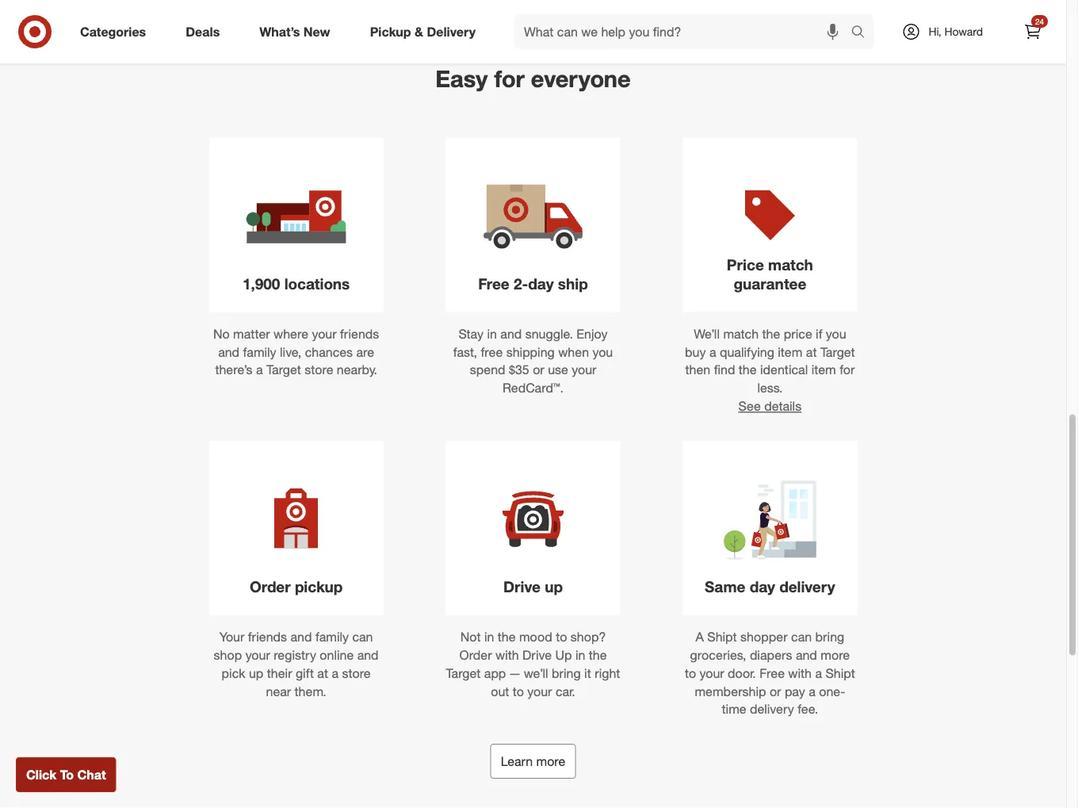 Task type: locate. For each thing, give the bounding box(es) containing it.
pay
[[785, 684, 806, 699]]

0 horizontal spatial at
[[318, 665, 328, 681]]

1,900
[[243, 274, 280, 292]]

0 horizontal spatial can
[[352, 629, 373, 645]]

a right 'there's'
[[256, 362, 263, 378]]

match up guarantee at right
[[769, 255, 814, 274]]

0 horizontal spatial up
[[249, 665, 264, 681]]

0 horizontal spatial with
[[496, 647, 519, 663]]

a inside we'll match the price if you buy a qualifying item at target then find the identical item for less. see details
[[710, 344, 717, 360]]

0 vertical spatial friends
[[340, 326, 379, 341]]

delivery up shopper
[[780, 577, 836, 596]]

24
[[1036, 16, 1045, 26]]

1 horizontal spatial free
[[760, 665, 785, 681]]

up inside your friends and family can shop your registry online and pick up their gift at a store near them.
[[249, 665, 264, 681]]

at
[[806, 344, 817, 360], [318, 665, 328, 681]]

1 vertical spatial to
[[685, 665, 696, 681]]

fee.
[[798, 702, 819, 717]]

same
[[705, 577, 746, 596]]

spend
[[470, 362, 506, 378]]

1 vertical spatial more
[[537, 753, 566, 769]]

0 vertical spatial order
[[250, 577, 291, 596]]

your up chances
[[312, 326, 337, 341]]

0 horizontal spatial or
[[533, 362, 545, 378]]

target inside no matter where your friends and family live, chances are there's a target store nearby.
[[267, 362, 301, 378]]

bring
[[816, 629, 845, 645], [552, 665, 581, 681]]

1 vertical spatial or
[[770, 684, 782, 699]]

1 horizontal spatial up
[[545, 577, 563, 596]]

0 vertical spatial with
[[496, 647, 519, 663]]

at inside we'll match the price if you buy a qualifying item at target then find the identical item for less. see details
[[806, 344, 817, 360]]

a up the one- on the bottom right of page
[[816, 665, 823, 681]]

1 vertical spatial for
[[840, 362, 855, 378]]

1 horizontal spatial can
[[792, 629, 812, 645]]

a inside your friends and family can shop your registry online and pick up their gift at a store near them.
[[332, 665, 339, 681]]

a right buy
[[710, 344, 717, 360]]

everyone
[[531, 64, 631, 93]]

click to chat
[[26, 767, 106, 782]]

pick
[[222, 665, 245, 681]]

hi, howard
[[929, 25, 983, 38]]

buy
[[685, 344, 706, 360]]

in inside stay in and snuggle. enjoy fast, free shipping when you spend $35 or use your redcard™.
[[487, 326, 497, 341]]

free inside a shipt shopper can bring groceries, diapers and more to your door. free with a shipt membership or pay a one- time delivery fee.
[[760, 665, 785, 681]]

your down when
[[572, 362, 597, 378]]

order down not
[[460, 647, 492, 663]]

for inside we'll match the price if you buy a qualifying item at target then find the identical item for less. see details
[[840, 362, 855, 378]]

can up "online"
[[352, 629, 373, 645]]

1 vertical spatial up
[[249, 665, 264, 681]]

family inside your friends and family can shop your registry online and pick up their gift at a store near them.
[[316, 629, 349, 645]]

0 horizontal spatial friends
[[248, 629, 287, 645]]

in for drive up
[[485, 629, 494, 645]]

0 vertical spatial bring
[[816, 629, 845, 645]]

shop
[[214, 647, 242, 663]]

bring up the one- on the bottom right of page
[[816, 629, 845, 645]]

1 horizontal spatial more
[[821, 647, 850, 663]]

up up the mood
[[545, 577, 563, 596]]

2 horizontal spatial to
[[685, 665, 696, 681]]

your inside a shipt shopper can bring groceries, diapers and more to your door. free with a shipt membership or pay a one- time delivery fee.
[[700, 665, 725, 681]]

item down if
[[812, 362, 837, 378]]

what's new link
[[246, 14, 350, 49]]

car.
[[556, 684, 576, 699]]

or
[[533, 362, 545, 378], [770, 684, 782, 699]]

fast,
[[453, 344, 478, 360]]

drive
[[504, 577, 541, 596], [523, 647, 552, 663]]

and up free
[[501, 326, 522, 341]]

with up the — at the left bottom
[[496, 647, 519, 663]]

with up pay
[[789, 665, 812, 681]]

in right not
[[485, 629, 494, 645]]

can
[[352, 629, 373, 645], [792, 629, 812, 645]]

item up identical
[[778, 344, 803, 360]]

are
[[357, 344, 374, 360]]

to down 'groceries,'
[[685, 665, 696, 681]]

or inside stay in and snuggle. enjoy fast, free shipping when you spend $35 or use your redcard™.
[[533, 362, 545, 378]]

shipt up 'groceries,'
[[708, 629, 737, 645]]

1 horizontal spatial bring
[[816, 629, 845, 645]]

up right pick
[[249, 665, 264, 681]]

2 can from the left
[[792, 629, 812, 645]]

target inside not in the mood to shop? order with drive up in the target app — we'll bring it right out to your car.
[[446, 665, 481, 681]]

in up free
[[487, 326, 497, 341]]

1,900 locations
[[243, 274, 350, 292]]

1 can from the left
[[352, 629, 373, 645]]

1 vertical spatial in
[[485, 629, 494, 645]]

chat
[[77, 767, 106, 782]]

to right out on the left of the page
[[513, 684, 524, 699]]

1 horizontal spatial match
[[769, 255, 814, 274]]

or left pay
[[770, 684, 782, 699]]

1 vertical spatial day
[[750, 577, 776, 596]]

and right diapers on the right
[[796, 647, 818, 663]]

match inside we'll match the price if you buy a qualifying item at target then find the identical item for less. see details
[[724, 326, 759, 341]]

at right gift at the left bottom of the page
[[318, 665, 328, 681]]

more up the one- on the bottom right of page
[[821, 647, 850, 663]]

and inside no matter where your friends and family live, chances are there's a target store nearby.
[[218, 344, 240, 360]]

1 vertical spatial family
[[316, 629, 349, 645]]

1 vertical spatial store
[[342, 665, 371, 681]]

snuggle.
[[526, 326, 573, 341]]

2-
[[514, 274, 528, 292]]

1 vertical spatial delivery
[[750, 702, 795, 717]]

0 horizontal spatial order
[[250, 577, 291, 596]]

0 vertical spatial family
[[243, 344, 277, 360]]

1 horizontal spatial item
[[812, 362, 837, 378]]

the
[[763, 326, 781, 341], [739, 362, 757, 378], [498, 629, 516, 645], [589, 647, 607, 663]]

or inside a shipt shopper can bring groceries, diapers and more to your door. free with a shipt membership or pay a one- time delivery fee.
[[770, 684, 782, 699]]

and up registry
[[291, 629, 312, 645]]

0 vertical spatial free
[[478, 274, 510, 292]]

with
[[496, 647, 519, 663], [789, 665, 812, 681]]

more
[[821, 647, 850, 663], [537, 753, 566, 769]]

there's
[[215, 362, 253, 378]]

1 horizontal spatial order
[[460, 647, 492, 663]]

easy
[[436, 64, 488, 93]]

or up redcard™.
[[533, 362, 545, 378]]

0 horizontal spatial match
[[724, 326, 759, 341]]

find
[[714, 362, 736, 378]]

at down if
[[806, 344, 817, 360]]

more right learn
[[537, 753, 566, 769]]

the left price
[[763, 326, 781, 341]]

1 vertical spatial you
[[593, 344, 613, 360]]

pickup & delivery
[[370, 24, 476, 39]]

identical
[[761, 362, 808, 378]]

a down "online"
[[332, 665, 339, 681]]

your down 'groceries,'
[[700, 665, 725, 681]]

0 vertical spatial store
[[305, 362, 333, 378]]

click to chat button
[[16, 757, 116, 792]]

delivery inside a shipt shopper can bring groceries, diapers and more to your door. free with a shipt membership or pay a one- time delivery fee.
[[750, 702, 795, 717]]

0 horizontal spatial more
[[537, 753, 566, 769]]

at inside your friends and family can shop your registry online and pick up their gift at a store near them.
[[318, 665, 328, 681]]

for right identical
[[840, 362, 855, 378]]

no
[[213, 326, 230, 341]]

we'll match the price if you buy a qualifying item at target then find the identical item for less. see details
[[685, 326, 856, 414]]

match up qualifying
[[724, 326, 759, 341]]

drive up the mood
[[504, 577, 541, 596]]

target inside we'll match the price if you buy a qualifying item at target then find the identical item for less. see details
[[821, 344, 856, 360]]

day
[[528, 274, 554, 292], [750, 577, 776, 596]]

target down live,
[[267, 362, 301, 378]]

day right "same"
[[750, 577, 776, 596]]

0 horizontal spatial to
[[513, 684, 524, 699]]

friends inside your friends and family can shop your registry online and pick up their gift at a store near them.
[[248, 629, 287, 645]]

and up 'there's'
[[218, 344, 240, 360]]

family inside no matter where your friends and family live, chances are there's a target store nearby.
[[243, 344, 277, 360]]

0 horizontal spatial free
[[478, 274, 510, 292]]

1 vertical spatial drive
[[523, 647, 552, 663]]

to
[[60, 767, 74, 782]]

1 vertical spatial bring
[[552, 665, 581, 681]]

1 vertical spatial target
[[267, 362, 301, 378]]

order inside not in the mood to shop? order with drive up in the target app — we'll bring it right out to your car.
[[460, 647, 492, 663]]

0 horizontal spatial day
[[528, 274, 554, 292]]

2 vertical spatial target
[[446, 665, 481, 681]]

0 vertical spatial item
[[778, 344, 803, 360]]

to up the up
[[556, 629, 567, 645]]

order
[[250, 577, 291, 596], [460, 647, 492, 663]]

and inside stay in and snuggle. enjoy fast, free shipping when you spend $35 or use your redcard™.
[[501, 326, 522, 341]]

1 horizontal spatial you
[[826, 326, 847, 341]]

0 vertical spatial in
[[487, 326, 497, 341]]

0 horizontal spatial target
[[267, 362, 301, 378]]

1 horizontal spatial at
[[806, 344, 817, 360]]

store
[[305, 362, 333, 378], [342, 665, 371, 681]]

0 horizontal spatial for
[[494, 64, 525, 93]]

to inside a shipt shopper can bring groceries, diapers and more to your door. free with a shipt membership or pay a one- time delivery fee.
[[685, 665, 696, 681]]

free 2-day ship
[[478, 274, 588, 292]]

0 horizontal spatial shipt
[[708, 629, 737, 645]]

item
[[778, 344, 803, 360], [812, 362, 837, 378]]

2 horizontal spatial target
[[821, 344, 856, 360]]

shop?
[[571, 629, 606, 645]]

you down enjoy
[[593, 344, 613, 360]]

1 vertical spatial at
[[318, 665, 328, 681]]

membership
[[695, 684, 767, 699]]

family up "online"
[[316, 629, 349, 645]]

target
[[821, 344, 856, 360], [267, 362, 301, 378], [446, 665, 481, 681]]

0 vertical spatial day
[[528, 274, 554, 292]]

pickup
[[370, 24, 411, 39]]

free down diapers on the right
[[760, 665, 785, 681]]

1 vertical spatial match
[[724, 326, 759, 341]]

store down chances
[[305, 362, 333, 378]]

1 horizontal spatial with
[[789, 665, 812, 681]]

and right "online"
[[357, 647, 379, 663]]

0 vertical spatial you
[[826, 326, 847, 341]]

can inside a shipt shopper can bring groceries, diapers and more to your door. free with a shipt membership or pay a one- time delivery fee.
[[792, 629, 812, 645]]

0 horizontal spatial you
[[593, 344, 613, 360]]

family down matter
[[243, 344, 277, 360]]

1 horizontal spatial to
[[556, 629, 567, 645]]

a shipt shopper can bring groceries, diapers and more to your door. free with a shipt membership or pay a one- time delivery fee.
[[685, 629, 856, 717]]

shipt up the one- on the bottom right of page
[[826, 665, 856, 681]]

1 horizontal spatial for
[[840, 362, 855, 378]]

1 vertical spatial with
[[789, 665, 812, 681]]

store inside no matter where your friends and family live, chances are there's a target store nearby.
[[305, 362, 333, 378]]

can inside your friends and family can shop your registry online and pick up their gift at a store near them.
[[352, 629, 373, 645]]

friends up registry
[[248, 629, 287, 645]]

0 vertical spatial more
[[821, 647, 850, 663]]

app
[[484, 665, 506, 681]]

not
[[461, 629, 481, 645]]

new
[[304, 24, 330, 39]]

and
[[501, 326, 522, 341], [218, 344, 240, 360], [291, 629, 312, 645], [357, 647, 379, 663], [796, 647, 818, 663]]

your down we'll
[[528, 684, 552, 699]]

your
[[312, 326, 337, 341], [572, 362, 597, 378], [246, 647, 270, 663], [700, 665, 725, 681], [528, 684, 552, 699]]

1 vertical spatial order
[[460, 647, 492, 663]]

target for drive up
[[446, 665, 481, 681]]

in right the up
[[576, 647, 586, 663]]

1 horizontal spatial family
[[316, 629, 349, 645]]

bring up car.
[[552, 665, 581, 681]]

0 horizontal spatial store
[[305, 362, 333, 378]]

delivery down pay
[[750, 702, 795, 717]]

drive up we'll
[[523, 647, 552, 663]]

deals
[[186, 24, 220, 39]]

target left app
[[446, 665, 481, 681]]

friends up are
[[340, 326, 379, 341]]

match inside price match guarantee
[[769, 255, 814, 274]]

0 vertical spatial at
[[806, 344, 817, 360]]

then
[[686, 362, 711, 378]]

0 vertical spatial shipt
[[708, 629, 737, 645]]

1 vertical spatial item
[[812, 362, 837, 378]]

1 horizontal spatial or
[[770, 684, 782, 699]]

family
[[243, 344, 277, 360], [316, 629, 349, 645]]

free
[[481, 344, 503, 360]]

0 horizontal spatial family
[[243, 344, 277, 360]]

0 horizontal spatial bring
[[552, 665, 581, 681]]

you right if
[[826, 326, 847, 341]]

1 horizontal spatial shipt
[[826, 665, 856, 681]]

categories
[[80, 24, 146, 39]]

$35
[[509, 362, 530, 378]]

2 vertical spatial in
[[576, 647, 586, 663]]

can up diapers on the right
[[792, 629, 812, 645]]

search button
[[844, 14, 882, 52]]

you inside we'll match the price if you buy a qualifying item at target then find the identical item for less. see details
[[826, 326, 847, 341]]

1 horizontal spatial target
[[446, 665, 481, 681]]

1 horizontal spatial store
[[342, 665, 371, 681]]

day left ship
[[528, 274, 554, 292]]

your up their
[[246, 647, 270, 663]]

order left "pickup"
[[250, 577, 291, 596]]

0 vertical spatial for
[[494, 64, 525, 93]]

a
[[710, 344, 717, 360], [256, 362, 263, 378], [332, 665, 339, 681], [816, 665, 823, 681], [809, 684, 816, 699]]

1 vertical spatial free
[[760, 665, 785, 681]]

1 horizontal spatial friends
[[340, 326, 379, 341]]

0 vertical spatial match
[[769, 255, 814, 274]]

1 vertical spatial friends
[[248, 629, 287, 645]]

for right 'easy'
[[494, 64, 525, 93]]

target down if
[[821, 344, 856, 360]]

up
[[545, 577, 563, 596], [249, 665, 264, 681]]

store down "online"
[[342, 665, 371, 681]]

more inside button
[[537, 753, 566, 769]]

free left 2-
[[478, 274, 510, 292]]

0 vertical spatial or
[[533, 362, 545, 378]]

0 vertical spatial target
[[821, 344, 856, 360]]



Task type: vqa. For each thing, say whether or not it's contained in the screenshot.
Include out of stock CHECKBOX on the right of the page
no



Task type: describe. For each thing, give the bounding box(es) containing it.
shopper
[[741, 629, 788, 645]]

see
[[739, 398, 761, 414]]

out
[[491, 684, 509, 699]]

pickup
[[295, 577, 343, 596]]

&
[[415, 24, 424, 39]]

learn more
[[501, 753, 566, 769]]

you inside stay in and snuggle. enjoy fast, free shipping when you spend $35 or use your redcard™.
[[593, 344, 613, 360]]

price
[[784, 326, 813, 341]]

a inside no matter where your friends and family live, chances are there's a target store nearby.
[[256, 362, 263, 378]]

delivery
[[427, 24, 476, 39]]

howard
[[945, 25, 983, 38]]

nearby.
[[337, 362, 377, 378]]

use
[[548, 362, 569, 378]]

learn
[[501, 753, 533, 769]]

1 horizontal spatial day
[[750, 577, 776, 596]]

less.
[[758, 380, 783, 396]]

your inside stay in and snuggle. enjoy fast, free shipping when you spend $35 or use your redcard™.
[[572, 362, 597, 378]]

near
[[266, 684, 291, 699]]

0 horizontal spatial item
[[778, 344, 803, 360]]

a right pay
[[809, 684, 816, 699]]

one-
[[820, 684, 846, 699]]

what's new
[[260, 24, 330, 39]]

your inside no matter where your friends and family live, chances are there's a target store nearby.
[[312, 326, 337, 341]]

locations
[[284, 274, 350, 292]]

match for guarantee
[[769, 255, 814, 274]]

price match guarantee
[[727, 255, 814, 292]]

pickup & delivery link
[[357, 14, 496, 49]]

matter
[[233, 326, 270, 341]]

your friends and family can shop your registry online and pick up their gift at a store near them.
[[214, 629, 379, 699]]

door.
[[728, 665, 756, 681]]

and inside a shipt shopper can bring groceries, diapers and more to your door. free with a shipt membership or pay a one- time delivery fee.
[[796, 647, 818, 663]]

time
[[722, 702, 747, 717]]

your inside your friends and family can shop your registry online and pick up their gift at a store near them.
[[246, 647, 270, 663]]

with inside not in the mood to shop? order with drive up in the target app — we'll bring it right out to your car.
[[496, 647, 519, 663]]

1 vertical spatial shipt
[[826, 665, 856, 681]]

up
[[556, 647, 572, 663]]

guarantee
[[734, 274, 807, 292]]

price
[[727, 255, 764, 274]]

0 vertical spatial up
[[545, 577, 563, 596]]

registry
[[274, 647, 316, 663]]

right
[[595, 665, 621, 681]]

click
[[26, 767, 57, 782]]

learn more button
[[491, 744, 576, 779]]

in for free 2-day ship
[[487, 326, 497, 341]]

categories link
[[67, 14, 166, 49]]

target for 1,900 locations
[[267, 362, 301, 378]]

we'll
[[694, 326, 720, 341]]

same day delivery
[[705, 577, 836, 596]]

stay
[[459, 326, 484, 341]]

2 vertical spatial to
[[513, 684, 524, 699]]

0 vertical spatial to
[[556, 629, 567, 645]]

0 vertical spatial delivery
[[780, 577, 836, 596]]

ship
[[558, 274, 588, 292]]

store inside your friends and family can shop your registry online and pick up their gift at a store near them.
[[342, 665, 371, 681]]

diapers
[[750, 647, 793, 663]]

if
[[816, 326, 823, 341]]

order pickup
[[250, 577, 343, 596]]

qualifying
[[720, 344, 775, 360]]

shipping
[[507, 344, 555, 360]]

bring inside not in the mood to shop? order with drive up in the target app — we'll bring it right out to your car.
[[552, 665, 581, 681]]

stay in and snuggle. enjoy fast, free shipping when you spend $35 or use your redcard™.
[[453, 326, 613, 396]]

we'll
[[524, 665, 548, 681]]

when
[[559, 344, 589, 360]]

redcard™.
[[503, 380, 564, 396]]

chances
[[305, 344, 353, 360]]

deals link
[[172, 14, 240, 49]]

no matter where your friends and family live, chances are there's a target store nearby.
[[213, 326, 379, 378]]

the left the mood
[[498, 629, 516, 645]]

with inside a shipt shopper can bring groceries, diapers and more to your door. free with a shipt membership or pay a one- time delivery fee.
[[789, 665, 812, 681]]

mood
[[519, 629, 553, 645]]

drive inside not in the mood to shop? order with drive up in the target app — we'll bring it right out to your car.
[[523, 647, 552, 663]]

hi,
[[929, 25, 942, 38]]

it
[[585, 665, 591, 681]]

What can we help you find? suggestions appear below search field
[[515, 14, 855, 49]]

bring inside a shipt shopper can bring groceries, diapers and more to your door. free with a shipt membership or pay a one- time delivery fee.
[[816, 629, 845, 645]]

0 vertical spatial drive
[[504, 577, 541, 596]]

live,
[[280, 344, 302, 360]]

search
[[844, 25, 882, 41]]

where
[[274, 326, 309, 341]]

the down shop?
[[589, 647, 607, 663]]

gift
[[296, 665, 314, 681]]

a
[[696, 629, 704, 645]]

your inside not in the mood to shop? order with drive up in the target app — we'll bring it right out to your car.
[[528, 684, 552, 699]]

easy for everyone
[[436, 64, 631, 93]]

details
[[765, 398, 802, 414]]

the down qualifying
[[739, 362, 757, 378]]

their
[[267, 665, 292, 681]]

match for the
[[724, 326, 759, 341]]

more inside a shipt shopper can bring groceries, diapers and more to your door. free with a shipt membership or pay a one- time delivery fee.
[[821, 647, 850, 663]]

what's
[[260, 24, 300, 39]]

not in the mood to shop? order with drive up in the target app — we'll bring it right out to your car.
[[446, 629, 621, 699]]

online
[[320, 647, 354, 663]]

—
[[510, 665, 520, 681]]

see details link
[[739, 398, 802, 414]]

groceries,
[[691, 647, 747, 663]]

friends inside no matter where your friends and family live, chances are there's a target store nearby.
[[340, 326, 379, 341]]

enjoy
[[577, 326, 608, 341]]



